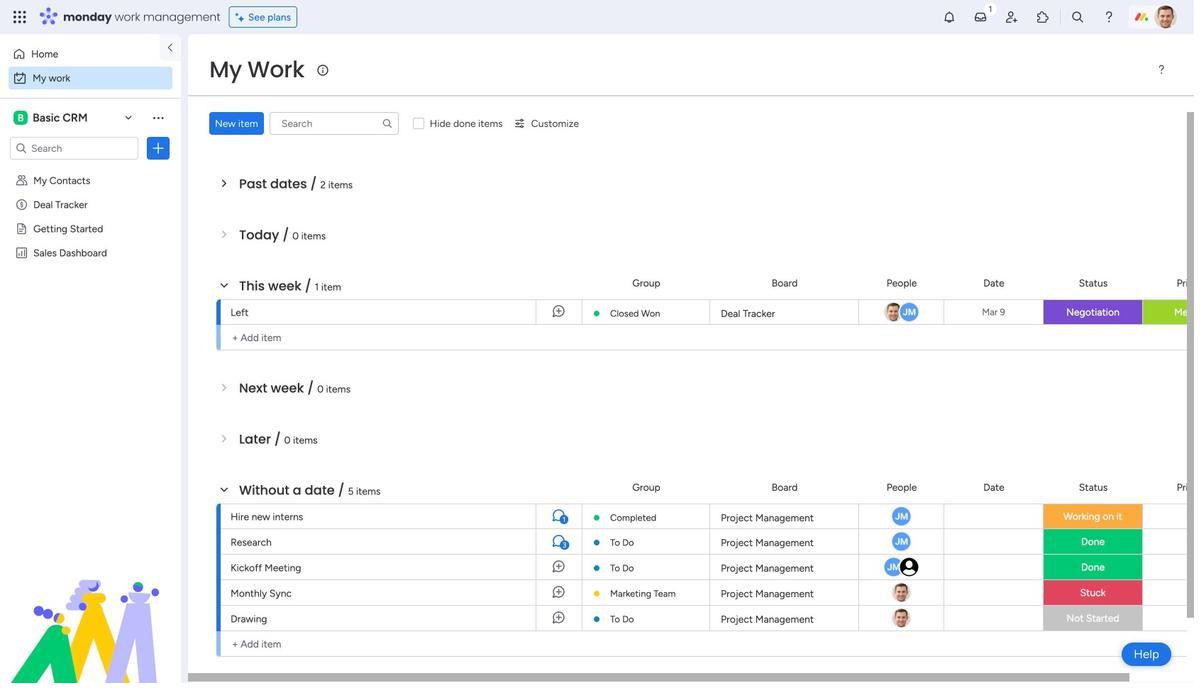 Task type: vqa. For each thing, say whether or not it's contained in the screenshot.
select product 'image'
yes



Task type: describe. For each thing, give the bounding box(es) containing it.
0 vertical spatial terry turtle image
[[1155, 6, 1178, 28]]

rubyanndersson@gmail.com image
[[899, 557, 920, 578]]

Search in workspace field
[[30, 140, 119, 157]]

0 vertical spatial option
[[9, 43, 151, 65]]

workspace selection element
[[13, 109, 90, 126]]

help image
[[1102, 10, 1117, 24]]

1 vertical spatial terry turtle image
[[891, 582, 912, 604]]

select product image
[[13, 10, 27, 24]]

lottie animation element
[[0, 540, 181, 684]]

see plans image
[[235, 9, 248, 25]]

public dashboard image
[[15, 246, 28, 260]]

invite members image
[[1005, 10, 1019, 24]]

public board image
[[15, 222, 28, 236]]

0 vertical spatial jeremy miller image
[[891, 531, 912, 553]]



Task type: locate. For each thing, give the bounding box(es) containing it.
jeremy miller image up terry turtle icon on the right bottom of page
[[883, 557, 905, 578]]

1 horizontal spatial terry turtle image
[[1155, 6, 1178, 28]]

terry turtle image up terry turtle icon on the right bottom of page
[[891, 582, 912, 604]]

update feed image
[[974, 10, 988, 24]]

list box
[[0, 166, 181, 457]]

options image
[[151, 141, 165, 155]]

terry turtle image up menu image
[[1155, 6, 1178, 28]]

notifications image
[[943, 10, 957, 24]]

None search field
[[270, 112, 399, 135]]

search image
[[382, 118, 393, 129]]

terry turtle image
[[1155, 6, 1178, 28], [891, 582, 912, 604]]

monday marketplace image
[[1036, 10, 1051, 24]]

workspace image
[[13, 110, 28, 126]]

0 horizontal spatial terry turtle image
[[891, 582, 912, 604]]

1 vertical spatial option
[[9, 67, 172, 89]]

1 image
[[985, 1, 997, 17]]

workspace options image
[[151, 111, 165, 125]]

jeremy miller image
[[891, 531, 912, 553], [883, 557, 905, 578]]

terry turtle image
[[891, 608, 912, 629]]

option
[[9, 43, 151, 65], [9, 67, 172, 89], [0, 168, 181, 171]]

jeremy miller image up rubyanndersson@gmail.com image
[[891, 531, 912, 553]]

search everything image
[[1071, 10, 1085, 24]]

lottie animation image
[[0, 540, 181, 684]]

menu image
[[1156, 64, 1168, 75]]

1 vertical spatial jeremy miller image
[[883, 557, 905, 578]]

Filter dashboard by text search field
[[270, 112, 399, 135]]

2 vertical spatial option
[[0, 168, 181, 171]]



